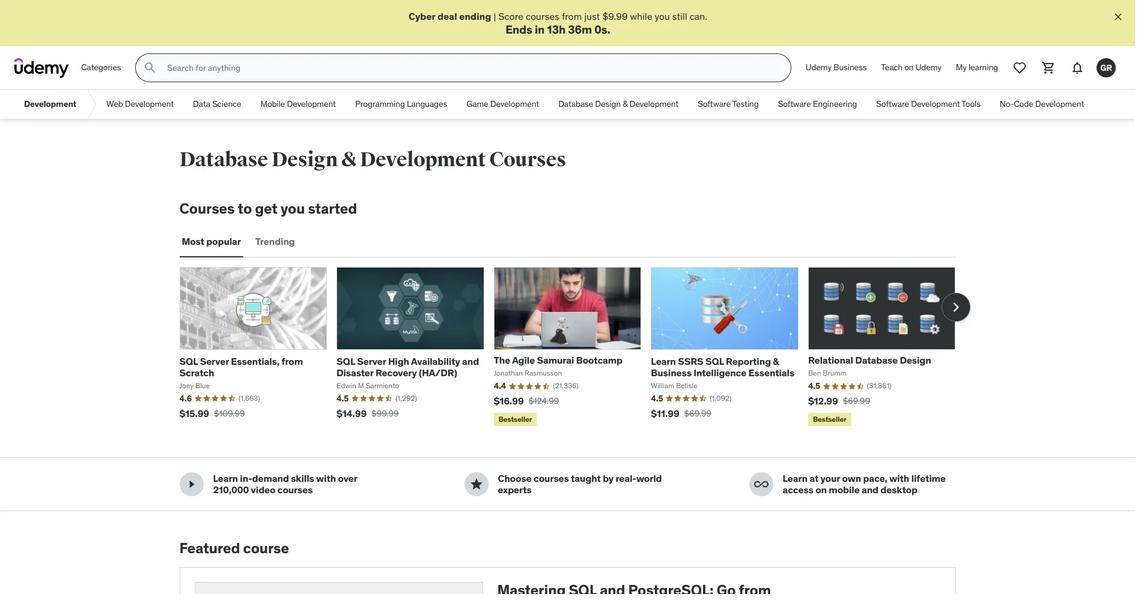 Task type: locate. For each thing, give the bounding box(es) containing it.
udemy left my
[[916, 62, 941, 73]]

2 software from the left
[[778, 99, 811, 110]]

you
[[655, 10, 670, 22], [281, 200, 305, 218]]

courses up in
[[526, 10, 559, 22]]

code
[[1014, 99, 1033, 110]]

2 vertical spatial database
[[855, 355, 898, 367]]

sql server essentials, from scratch link
[[179, 356, 303, 379]]

learn for learn ssrs sql reporting & business intelligence essentials
[[651, 356, 676, 368]]

just
[[584, 10, 600, 22]]

over
[[338, 473, 357, 485]]

cyber
[[409, 10, 435, 22]]

1 vertical spatial from
[[281, 356, 303, 368]]

udemy up software engineering on the right of the page
[[806, 62, 832, 73]]

2 horizontal spatial design
[[900, 355, 931, 367]]

0 horizontal spatial with
[[316, 473, 336, 485]]

1 horizontal spatial udemy
[[916, 62, 941, 73]]

1 vertical spatial database
[[179, 147, 268, 173]]

development inside mobile development link
[[287, 99, 336, 110]]

1 horizontal spatial &
[[623, 99, 628, 110]]

courses
[[489, 147, 566, 173], [179, 200, 235, 218]]

from right essentials, at the left bottom
[[281, 356, 303, 368]]

development inside "software development tools" link
[[911, 99, 960, 110]]

development inside the game development "link"
[[490, 99, 539, 110]]

1 vertical spatial you
[[281, 200, 305, 218]]

courses inside 'choose courses taught by real-world experts'
[[534, 473, 569, 485]]

the agile samurai bootcamp link
[[494, 355, 622, 367]]

no-
[[1000, 99, 1014, 110]]

with left over
[[316, 473, 336, 485]]

learn left in-
[[213, 473, 238, 485]]

teach on udemy link
[[874, 54, 949, 82]]

data
[[193, 99, 210, 110]]

2 horizontal spatial database
[[855, 355, 898, 367]]

from inside 'sql server essentials, from scratch'
[[281, 356, 303, 368]]

server for high
[[357, 356, 386, 368]]

0 vertical spatial on
[[904, 62, 914, 73]]

software for software engineering
[[778, 99, 811, 110]]

design inside "carousel" element
[[900, 355, 931, 367]]

bootcamp
[[576, 355, 622, 367]]

0 horizontal spatial software
[[698, 99, 731, 110]]

design for database design & development courses
[[271, 147, 338, 173]]

learn left ssrs
[[651, 356, 676, 368]]

1 horizontal spatial design
[[595, 99, 621, 110]]

learning
[[969, 62, 998, 73]]

2 horizontal spatial sql
[[705, 356, 724, 368]]

1 horizontal spatial you
[[655, 10, 670, 22]]

1 vertical spatial business
[[651, 367, 692, 379]]

2 horizontal spatial &
[[773, 356, 779, 368]]

1 medium image from the left
[[184, 478, 199, 492]]

0 vertical spatial from
[[562, 10, 582, 22]]

0 vertical spatial design
[[595, 99, 621, 110]]

2 vertical spatial &
[[773, 356, 779, 368]]

1 vertical spatial on
[[815, 484, 827, 496]]

1 software from the left
[[698, 99, 731, 110]]

server left high
[[357, 356, 386, 368]]

1 sql from the left
[[179, 356, 198, 368]]

software engineering link
[[768, 90, 867, 119]]

learn inside learn ssrs sql reporting & business intelligence essentials
[[651, 356, 676, 368]]

from
[[562, 10, 582, 22], [281, 356, 303, 368]]

1 vertical spatial &
[[341, 147, 356, 173]]

game
[[466, 99, 488, 110]]

1 horizontal spatial medium image
[[469, 478, 483, 492]]

medium image left the access at the right of page
[[754, 478, 768, 492]]

ends
[[505, 22, 532, 37]]

server left essentials, at the left bottom
[[200, 356, 229, 368]]

3 medium image from the left
[[754, 478, 768, 492]]

2 horizontal spatial software
[[876, 99, 909, 110]]

ssrs
[[678, 356, 703, 368]]

still
[[672, 10, 687, 22]]

0 vertical spatial you
[[655, 10, 670, 22]]

learn inside learn at your own pace, with lifetime access on mobile and desktop
[[783, 473, 808, 485]]

learn
[[651, 356, 676, 368], [213, 473, 238, 485], [783, 473, 808, 485]]

database for database design & development
[[558, 99, 593, 110]]

0 horizontal spatial server
[[200, 356, 229, 368]]

and right own at the bottom right of page
[[862, 484, 878, 496]]

sql inside 'sql server essentials, from scratch'
[[179, 356, 198, 368]]

learn in-demand skills with over 210,000 video courses
[[213, 473, 357, 496]]

web development link
[[97, 90, 183, 119]]

sql server high availability and disaster recovery (ha/dr)
[[337, 356, 479, 379]]

0 vertical spatial database
[[558, 99, 593, 110]]

1 horizontal spatial database
[[558, 99, 593, 110]]

2 horizontal spatial learn
[[783, 473, 808, 485]]

0 vertical spatial courses
[[489, 147, 566, 173]]

1 horizontal spatial from
[[562, 10, 582, 22]]

2 medium image from the left
[[469, 478, 483, 492]]

courses right video
[[277, 484, 313, 496]]

medium image for learn in-demand skills with over 210,000 video courses
[[184, 478, 199, 492]]

(ha/dr)
[[419, 367, 457, 379]]

relational
[[808, 355, 853, 367]]

world
[[636, 473, 662, 485]]

categories
[[81, 62, 121, 73]]

medium image
[[184, 478, 199, 492], [469, 478, 483, 492], [754, 478, 768, 492]]

2 server from the left
[[357, 356, 386, 368]]

and
[[462, 356, 479, 368], [862, 484, 878, 496]]

you right the get
[[281, 200, 305, 218]]

2 udemy from the left
[[916, 62, 941, 73]]

0 horizontal spatial learn
[[213, 473, 238, 485]]

teach on udemy
[[881, 62, 941, 73]]

to
[[238, 200, 252, 218]]

database
[[558, 99, 593, 110], [179, 147, 268, 173], [855, 355, 898, 367]]

1 vertical spatial courses
[[179, 200, 235, 218]]

intelligence
[[694, 367, 746, 379]]

210,000
[[213, 484, 249, 496]]

design
[[595, 99, 621, 110], [271, 147, 338, 173], [900, 355, 931, 367]]

1 horizontal spatial sql
[[337, 356, 355, 368]]

featured
[[179, 540, 240, 558]]

software left engineering
[[778, 99, 811, 110]]

cyber deal ending | score courses from just $9.99 while you still can. ends in 13h 36m 0s .
[[409, 10, 707, 37]]

my learning
[[956, 62, 998, 73]]

learn left at
[[783, 473, 808, 485]]

business left intelligence
[[651, 367, 692, 379]]

1 horizontal spatial with
[[889, 473, 909, 485]]

2 horizontal spatial medium image
[[754, 478, 768, 492]]

courses left taught
[[534, 473, 569, 485]]

medium image left 210,000
[[184, 478, 199, 492]]

with right pace,
[[889, 473, 909, 485]]

3 software from the left
[[876, 99, 909, 110]]

testing
[[732, 99, 759, 110]]

2 sql from the left
[[337, 356, 355, 368]]

1 with from the left
[[316, 473, 336, 485]]

0 horizontal spatial medium image
[[184, 478, 199, 492]]

business up engineering
[[833, 62, 867, 73]]

1 vertical spatial design
[[271, 147, 338, 173]]

data science link
[[183, 90, 251, 119]]

server inside 'sql server essentials, from scratch'
[[200, 356, 229, 368]]

2 with from the left
[[889, 473, 909, 485]]

1 horizontal spatial software
[[778, 99, 811, 110]]

from inside cyber deal ending | score courses from just $9.99 while you still can. ends in 13h 36m 0s .
[[562, 10, 582, 22]]

server inside sql server high availability and disaster recovery (ha/dr)
[[357, 356, 386, 368]]

learn at your own pace, with lifetime access on mobile and desktop
[[783, 473, 946, 496]]

2 vertical spatial design
[[900, 355, 931, 367]]

ending
[[459, 10, 491, 22]]

0 horizontal spatial from
[[281, 356, 303, 368]]

essentials,
[[231, 356, 279, 368]]

software left the 'testing'
[[698, 99, 731, 110]]

featured course
[[179, 540, 289, 558]]

1 vertical spatial and
[[862, 484, 878, 496]]

courses inside cyber deal ending | score courses from just $9.99 while you still can. ends in 13h 36m 0s .
[[526, 10, 559, 22]]

1 horizontal spatial business
[[833, 62, 867, 73]]

with
[[316, 473, 336, 485], [889, 473, 909, 485]]

game development link
[[457, 90, 549, 119]]

udemy business link
[[798, 54, 874, 82]]

0 horizontal spatial on
[[815, 484, 827, 496]]

3 sql from the left
[[705, 356, 724, 368]]

sql inside learn ssrs sql reporting & business intelligence essentials
[[705, 356, 724, 368]]

essentials
[[748, 367, 794, 379]]

software development tools
[[876, 99, 981, 110]]

0 horizontal spatial you
[[281, 200, 305, 218]]

1 horizontal spatial courses
[[489, 147, 566, 173]]

0 horizontal spatial and
[[462, 356, 479, 368]]

1 horizontal spatial learn
[[651, 356, 676, 368]]

you left still
[[655, 10, 670, 22]]

close image
[[1112, 11, 1124, 23]]

1 server from the left
[[200, 356, 229, 368]]

1 udemy from the left
[[806, 62, 832, 73]]

score
[[498, 10, 523, 22]]

0 horizontal spatial sql
[[179, 356, 198, 368]]

0 vertical spatial and
[[462, 356, 479, 368]]

0 horizontal spatial database
[[179, 147, 268, 173]]

1 horizontal spatial and
[[862, 484, 878, 496]]

0 horizontal spatial design
[[271, 147, 338, 173]]

0 horizontal spatial udemy
[[806, 62, 832, 73]]

1 horizontal spatial server
[[357, 356, 386, 368]]

sql inside sql server high availability and disaster recovery (ha/dr)
[[337, 356, 355, 368]]

engineering
[[813, 99, 857, 110]]

samurai
[[537, 355, 574, 367]]

access
[[783, 484, 813, 496]]

0 horizontal spatial business
[[651, 367, 692, 379]]

recovery
[[375, 367, 417, 379]]

can.
[[690, 10, 707, 22]]

with inside learn in-demand skills with over 210,000 video courses
[[316, 473, 336, 485]]

from up 13h 36m 0s
[[562, 10, 582, 22]]

development inside database design & development link
[[630, 99, 678, 110]]

high
[[388, 356, 409, 368]]

arrow pointing to subcategory menu links image
[[86, 90, 97, 119]]

0 vertical spatial &
[[623, 99, 628, 110]]

business
[[833, 62, 867, 73], [651, 367, 692, 379]]

courses
[[526, 10, 559, 22], [534, 473, 569, 485], [277, 484, 313, 496]]

medium image left experts
[[469, 478, 483, 492]]

web
[[106, 99, 123, 110]]

software down "teach"
[[876, 99, 909, 110]]

course
[[243, 540, 289, 558]]

udemy
[[806, 62, 832, 73], [916, 62, 941, 73]]

udemy inside teach on udemy link
[[916, 62, 941, 73]]

development
[[24, 99, 76, 110], [125, 99, 174, 110], [287, 99, 336, 110], [490, 99, 539, 110], [630, 99, 678, 110], [911, 99, 960, 110], [1035, 99, 1084, 110], [360, 147, 486, 173]]

wishlist image
[[1012, 61, 1027, 75]]

on left mobile
[[815, 484, 827, 496]]

0 horizontal spatial &
[[341, 147, 356, 173]]

on right "teach"
[[904, 62, 914, 73]]

in-
[[240, 473, 252, 485]]

software engineering
[[778, 99, 857, 110]]

programming languages
[[355, 99, 447, 110]]

and left the
[[462, 356, 479, 368]]

server
[[200, 356, 229, 368], [357, 356, 386, 368]]

1 horizontal spatial on
[[904, 62, 914, 73]]

learn inside learn in-demand skills with over 210,000 video courses
[[213, 473, 238, 485]]

while
[[630, 10, 652, 22]]



Task type: describe. For each thing, give the bounding box(es) containing it.
no-code development
[[1000, 99, 1084, 110]]

udemy business
[[806, 62, 867, 73]]

reporting
[[726, 356, 771, 368]]

lifetime
[[911, 473, 946, 485]]

& for database design & development
[[623, 99, 628, 110]]

your
[[821, 473, 840, 485]]

you inside cyber deal ending | score courses from just $9.99 while you still can. ends in 13h 36m 0s .
[[655, 10, 670, 22]]

sql server high availability and disaster recovery (ha/dr) link
[[337, 356, 479, 379]]

courses to get you started
[[179, 200, 357, 218]]

medium image for learn at your own pace, with lifetime access on mobile and desktop
[[754, 478, 768, 492]]

most popular button
[[179, 228, 243, 257]]

server for essentials,
[[200, 356, 229, 368]]

mobile
[[829, 484, 860, 496]]

relational database design link
[[808, 355, 931, 367]]

notifications image
[[1070, 61, 1085, 75]]

development inside "web development" link
[[125, 99, 174, 110]]

choose courses taught by real-world experts
[[498, 473, 662, 496]]

categories button
[[74, 54, 128, 82]]

database design & development
[[558, 99, 678, 110]]

courses inside learn in-demand skills with over 210,000 video courses
[[277, 484, 313, 496]]

most popular
[[182, 236, 241, 248]]

database inside "carousel" element
[[855, 355, 898, 367]]

udemy inside "udemy business" link
[[806, 62, 832, 73]]

disaster
[[337, 367, 373, 379]]

learn for learn at your own pace, with lifetime access on mobile and desktop
[[783, 473, 808, 485]]

science
[[212, 99, 241, 110]]

0 horizontal spatial courses
[[179, 200, 235, 218]]

agile
[[512, 355, 535, 367]]

udemy image
[[14, 58, 69, 78]]

software for software development tools
[[876, 99, 909, 110]]

and inside learn at your own pace, with lifetime access on mobile and desktop
[[862, 484, 878, 496]]

game development
[[466, 99, 539, 110]]

.
[[607, 22, 610, 37]]

database design & development link
[[549, 90, 688, 119]]

started
[[308, 200, 357, 218]]

most
[[182, 236, 204, 248]]

real-
[[616, 473, 636, 485]]

software testing
[[698, 99, 759, 110]]

programming
[[355, 99, 405, 110]]

Search for anything text field
[[165, 58, 776, 78]]

& inside learn ssrs sql reporting & business intelligence essentials
[[773, 356, 779, 368]]

skills
[[291, 473, 314, 485]]

gr link
[[1092, 54, 1121, 82]]

the
[[494, 355, 510, 367]]

languages
[[407, 99, 447, 110]]

programming languages link
[[345, 90, 457, 119]]

design for database design & development
[[595, 99, 621, 110]]

development link
[[14, 90, 86, 119]]

carousel element
[[179, 267, 970, 429]]

software for software testing
[[698, 99, 731, 110]]

with inside learn at your own pace, with lifetime access on mobile and desktop
[[889, 473, 909, 485]]

learn ssrs sql reporting & business intelligence essentials link
[[651, 356, 794, 379]]

popular
[[206, 236, 241, 248]]

demand
[[252, 473, 289, 485]]

& for database design & development courses
[[341, 147, 356, 173]]

mobile
[[261, 99, 285, 110]]

database for database design & development courses
[[179, 147, 268, 173]]

desktop
[[880, 484, 917, 496]]

own
[[842, 473, 861, 485]]

submit search image
[[143, 61, 158, 75]]

business inside learn ssrs sql reporting & business intelligence essentials
[[651, 367, 692, 379]]

relational database design
[[808, 355, 931, 367]]

video
[[251, 484, 275, 496]]

taught
[[571, 473, 601, 485]]

shopping cart with 0 items image
[[1041, 61, 1056, 75]]

development inside development link
[[24, 99, 76, 110]]

sql for sql server high availability and disaster recovery (ha/dr)
[[337, 356, 355, 368]]

mobile development
[[261, 99, 336, 110]]

and inside sql server high availability and disaster recovery (ha/dr)
[[462, 356, 479, 368]]

sql server essentials, from scratch
[[179, 356, 303, 379]]

learn ssrs sql reporting & business intelligence essentials
[[651, 356, 794, 379]]

in
[[535, 22, 545, 37]]

mobile development link
[[251, 90, 345, 119]]

web development
[[106, 99, 174, 110]]

on inside learn at your own pace, with lifetime access on mobile and desktop
[[815, 484, 827, 496]]

next image
[[946, 298, 965, 317]]

data science
[[193, 99, 241, 110]]

my learning link
[[949, 54, 1005, 82]]

database design & development courses
[[179, 147, 566, 173]]

software testing link
[[688, 90, 768, 119]]

$9.99
[[602, 10, 628, 22]]

on inside teach on udemy link
[[904, 62, 914, 73]]

by
[[603, 473, 614, 485]]

0 vertical spatial business
[[833, 62, 867, 73]]

choose
[[498, 473, 532, 485]]

trending button
[[253, 228, 297, 257]]

pace,
[[863, 473, 887, 485]]

the agile samurai bootcamp
[[494, 355, 622, 367]]

sql for sql server essentials, from scratch
[[179, 356, 198, 368]]

at
[[810, 473, 819, 485]]

experts
[[498, 484, 532, 496]]

tools
[[962, 99, 981, 110]]

scratch
[[179, 367, 214, 379]]

teach
[[881, 62, 903, 73]]

medium image for choose courses taught by real-world experts
[[469, 478, 483, 492]]

trending
[[255, 236, 295, 248]]

deal
[[437, 10, 457, 22]]

development inside the no-code development 'link'
[[1035, 99, 1084, 110]]

learn for learn in-demand skills with over 210,000 video courses
[[213, 473, 238, 485]]

software development tools link
[[867, 90, 990, 119]]

availability
[[411, 356, 460, 368]]



Task type: vqa. For each thing, say whether or not it's contained in the screenshot.
'Maftuna'
no



